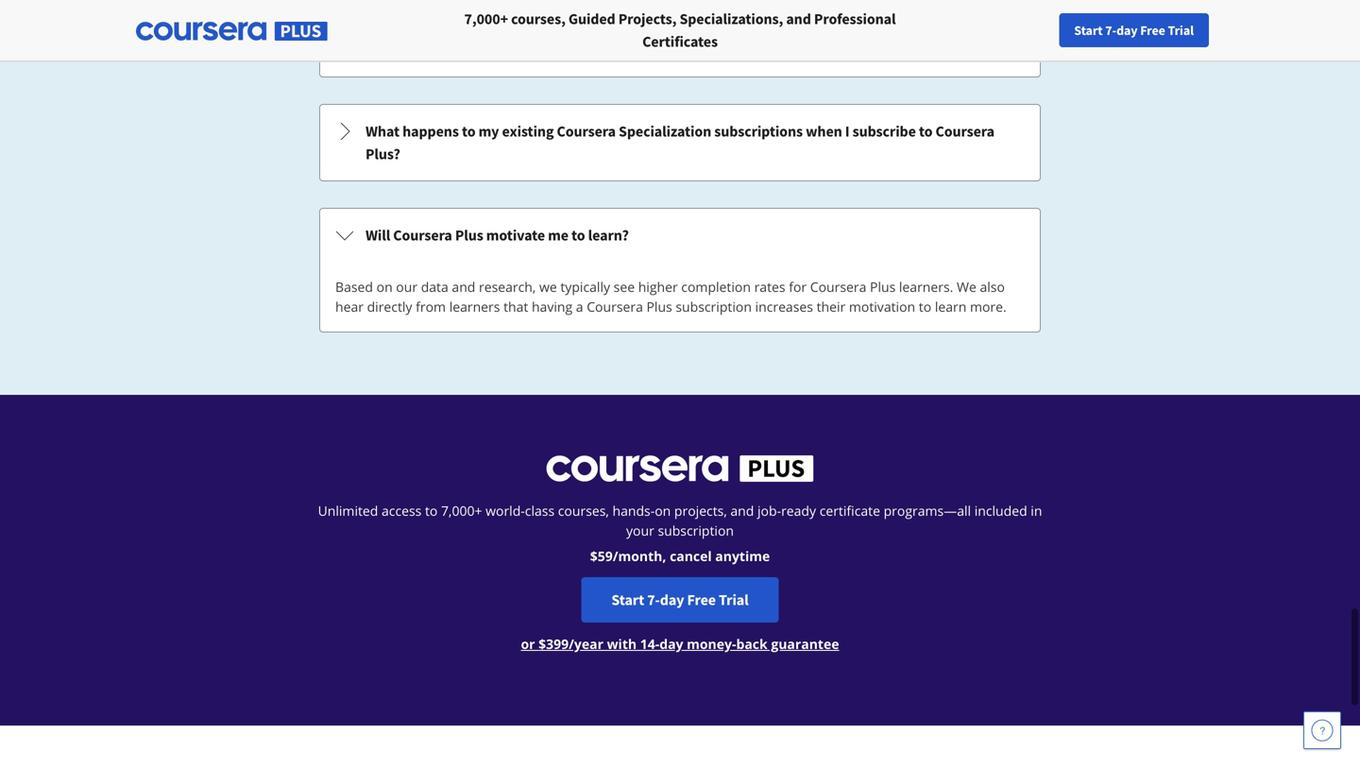 Task type: locate. For each thing, give the bounding box(es) containing it.
unlimited access to 7,000+ world-class courses, hands-on projects, and job-ready certificate programs—all included in your subscription
[[318, 502, 1042, 539]]

1 horizontal spatial start 7-day free trial
[[1074, 22, 1194, 39]]

to right access
[[425, 502, 438, 520]]

free
[[1140, 22, 1166, 39], [687, 590, 716, 609]]

projects,
[[674, 502, 727, 520]]

coursera right subscribe
[[936, 122, 995, 141]]

certificate
[[820, 502, 880, 520]]

None search field
[[260, 12, 581, 50]]

coursera right existing
[[557, 122, 616, 141]]

list
[[317, 0, 1043, 334]]

and up learners
[[452, 278, 476, 296]]

your
[[1020, 22, 1045, 39], [626, 521, 654, 539]]

0 vertical spatial on
[[377, 278, 393, 296]]

1 vertical spatial subscription
[[658, 521, 734, 539]]

0 horizontal spatial 7-
[[647, 590, 660, 609]]

free up money-
[[687, 590, 716, 609]]

start 7-day free trial
[[1074, 22, 1194, 39], [612, 590, 749, 609]]

or
[[521, 635, 535, 653]]

on left 'projects,' in the bottom of the page
[[655, 502, 671, 520]]

money-
[[687, 635, 736, 653]]

/year
[[569, 635, 604, 653]]

our
[[396, 278, 418, 296]]

courses, right class
[[558, 502, 609, 520]]

0 horizontal spatial start 7-day free trial button
[[581, 577, 779, 623]]

trial down anytime
[[719, 590, 749, 609]]

0 vertical spatial start
[[1074, 22, 1103, 39]]

guided
[[569, 9, 616, 28]]

and left 'job-'
[[731, 502, 754, 520]]

/month,
[[613, 547, 666, 565]]

completion
[[681, 278, 751, 296]]

2 horizontal spatial plus
[[870, 278, 896, 296]]

start
[[1074, 22, 1103, 39], [612, 590, 644, 609]]

motivation
[[849, 298, 916, 316]]

1 vertical spatial coursera plus image
[[546, 455, 814, 482]]

to down learners.
[[919, 298, 932, 316]]

start right the new
[[1074, 22, 1103, 39]]

trial
[[1168, 22, 1194, 39], [719, 590, 749, 609]]

subscription down 'projects,' in the bottom of the page
[[658, 521, 734, 539]]

that
[[504, 298, 528, 316]]

find your new career
[[993, 22, 1111, 39]]

and left professional
[[786, 9, 811, 28]]

0 vertical spatial free
[[1140, 22, 1166, 39]]

find your new career link
[[984, 19, 1121, 43]]

1 vertical spatial free
[[687, 590, 716, 609]]

certificates
[[642, 32, 718, 51]]

1 horizontal spatial free
[[1140, 22, 1166, 39]]

existing
[[502, 122, 554, 141]]

plus left motivate
[[455, 226, 483, 245]]

0 vertical spatial your
[[1020, 22, 1045, 39]]

plus
[[455, 226, 483, 245], [870, 278, 896, 296], [647, 298, 672, 316]]

to inside dropdown button
[[572, 226, 585, 245]]

0 vertical spatial plus
[[455, 226, 483, 245]]

your down hands- in the bottom of the page
[[626, 521, 654, 539]]

your right find on the right top
[[1020, 22, 1045, 39]]

0 vertical spatial coursera plus image
[[136, 22, 328, 41]]

courses, inside 7,000+ courses, guided projects, specializations, and professional certificates
[[511, 9, 566, 28]]

plus down the higher
[[647, 298, 672, 316]]

0 horizontal spatial trial
[[719, 590, 749, 609]]

see
[[614, 278, 635, 296]]

1 vertical spatial 7,000+
[[441, 502, 482, 520]]

1 vertical spatial and
[[452, 278, 476, 296]]

2 vertical spatial day
[[660, 635, 683, 653]]

day for rightmost start 7-day free trial "button"
[[1117, 22, 1138, 39]]

free for rightmost start 7-day free trial "button"
[[1140, 22, 1166, 39]]

7- left show notifications icon
[[1106, 22, 1117, 39]]

start up with
[[612, 590, 644, 609]]

specialization
[[619, 122, 711, 141]]

1 vertical spatial 7-
[[647, 590, 660, 609]]

2 horizontal spatial and
[[786, 9, 811, 28]]

0 vertical spatial subscription
[[676, 298, 752, 316]]

also
[[980, 278, 1005, 296]]

learners
[[449, 298, 500, 316]]

1 vertical spatial your
[[626, 521, 654, 539]]

7- for bottom start 7-day free trial "button"
[[647, 590, 660, 609]]

my
[[479, 122, 499, 141]]

1 vertical spatial plus
[[870, 278, 896, 296]]

day left show notifications icon
[[1117, 22, 1138, 39]]

to right me
[[572, 226, 585, 245]]

day for bottom start 7-day free trial "button"
[[660, 590, 684, 609]]

7,000+
[[464, 9, 508, 28], [441, 502, 482, 520]]

and inside unlimited access to 7,000+ world-class courses, hands-on projects, and job-ready certificate programs—all included in your subscription
[[731, 502, 754, 520]]

7,000+ inside 7,000+ courses, guided projects, specializations, and professional certificates
[[464, 9, 508, 28]]

typically
[[561, 278, 610, 296]]

what happens to my existing coursera specialization subscriptions when i subscribe to coursera plus?
[[366, 122, 995, 163]]

trial right show notifications icon
[[1168, 22, 1194, 39]]

guarantee
[[771, 635, 839, 653]]

1 horizontal spatial on
[[655, 502, 671, 520]]

0 horizontal spatial your
[[626, 521, 654, 539]]

7-
[[1106, 22, 1117, 39], [647, 590, 660, 609]]

courses, inside unlimited access to 7,000+ world-class courses, hands-on projects, and job-ready certificate programs—all included in your subscription
[[558, 502, 609, 520]]

what happens to my existing coursera specialization subscriptions when i subscribe to coursera plus? button
[[320, 105, 1040, 180]]

subscription inside unlimited access to 7,000+ world-class courses, hands-on projects, and job-ready certificate programs—all included in your subscription
[[658, 521, 734, 539]]

1 horizontal spatial start
[[1074, 22, 1103, 39]]

plus inside will coursera plus motivate me to learn? dropdown button
[[455, 226, 483, 245]]

1 vertical spatial start
[[612, 590, 644, 609]]

1 horizontal spatial start 7-day free trial button
[[1059, 13, 1209, 47]]

1 vertical spatial start 7-day free trial
[[612, 590, 749, 609]]

and inside based on our data and research, we typically see higher completion rates for coursera plus learners. we also hear directly from learners that having a coursera plus subscription increases their motivation to learn more.
[[452, 278, 476, 296]]

coursera right will in the left top of the page
[[393, 226, 452, 245]]

to
[[462, 122, 476, 141], [919, 122, 933, 141], [572, 226, 585, 245], [919, 298, 932, 316], [425, 502, 438, 520]]

0 vertical spatial courses,
[[511, 9, 566, 28]]

free for bottom start 7-day free trial "button"
[[687, 590, 716, 609]]

learn
[[935, 298, 967, 316]]

subscription
[[676, 298, 752, 316], [658, 521, 734, 539]]

subscriptions
[[714, 122, 803, 141]]

day
[[1117, 22, 1138, 39], [660, 590, 684, 609], [660, 635, 683, 653]]

0 horizontal spatial on
[[377, 278, 393, 296]]

list containing what happens to my existing coursera specialization subscriptions when i subscribe to coursera plus?
[[317, 0, 1043, 334]]

subscription down completion at top
[[676, 298, 752, 316]]

coursera up their
[[810, 278, 867, 296]]

me
[[548, 226, 569, 245]]

free right 'career'
[[1140, 22, 1166, 39]]

0 vertical spatial trial
[[1168, 22, 1194, 39]]

and inside 7,000+ courses, guided projects, specializations, and professional certificates
[[786, 9, 811, 28]]

0 horizontal spatial start
[[612, 590, 644, 609]]

included
[[975, 502, 1027, 520]]

on
[[377, 278, 393, 296], [655, 502, 671, 520]]

and
[[786, 9, 811, 28], [452, 278, 476, 296], [731, 502, 754, 520]]

day left money-
[[660, 635, 683, 653]]

coursera
[[557, 122, 616, 141], [936, 122, 995, 141], [393, 226, 452, 245], [810, 278, 867, 296], [587, 298, 643, 316]]

specializations,
[[680, 9, 783, 28]]

0 vertical spatial start 7-day free trial button
[[1059, 13, 1209, 47]]

0 vertical spatial day
[[1117, 22, 1138, 39]]

research,
[[479, 278, 536, 296]]

0 horizontal spatial and
[[452, 278, 476, 296]]

0 horizontal spatial plus
[[455, 226, 483, 245]]

courses, left the guided
[[511, 9, 566, 28]]

1 horizontal spatial plus
[[647, 298, 672, 316]]

0 vertical spatial and
[[786, 9, 811, 28]]

based on our data and research, we typically see higher completion rates for coursera plus learners. we also hear directly from learners that having a coursera plus subscription increases their motivation to learn more.
[[335, 278, 1007, 316]]

to left my on the top of page
[[462, 122, 476, 141]]

1 horizontal spatial and
[[731, 502, 754, 520]]

1 vertical spatial courses,
[[558, 502, 609, 520]]

0 vertical spatial 7,000+
[[464, 9, 508, 28]]

1 vertical spatial on
[[655, 502, 671, 520]]

0 vertical spatial start 7-day free trial
[[1074, 22, 1194, 39]]

0 vertical spatial 7-
[[1106, 22, 1117, 39]]

job-
[[758, 502, 781, 520]]

1 horizontal spatial trial
[[1168, 22, 1194, 39]]

start 7-day free trial up or $399 /year with 14-day money-back guarantee
[[612, 590, 749, 609]]

1 horizontal spatial coursera plus image
[[546, 455, 814, 482]]

anytime
[[715, 547, 770, 565]]

day up or $399 /year with 14-day money-back guarantee
[[660, 590, 684, 609]]

0 horizontal spatial free
[[687, 590, 716, 609]]

for
[[789, 278, 807, 296]]

1 vertical spatial day
[[660, 590, 684, 609]]

0 horizontal spatial start 7-day free trial
[[612, 590, 749, 609]]

coursera image
[[23, 15, 143, 46]]

courses,
[[511, 9, 566, 28], [558, 502, 609, 520]]

2 vertical spatial plus
[[647, 298, 672, 316]]

start 7-day free trial right the new
[[1074, 22, 1194, 39]]

coursera plus image
[[136, 22, 328, 41], [546, 455, 814, 482]]

a
[[576, 298, 583, 316]]

on up directly
[[377, 278, 393, 296]]

1 vertical spatial trial
[[719, 590, 749, 609]]

your inside unlimited access to 7,000+ world-class courses, hands-on projects, and job-ready certificate programs—all included in your subscription
[[626, 521, 654, 539]]

7- up 14-
[[647, 590, 660, 609]]

1 horizontal spatial 7-
[[1106, 22, 1117, 39]]

start 7-day free trial button
[[1059, 13, 1209, 47], [581, 577, 779, 623]]

career
[[1075, 22, 1111, 39]]

0 horizontal spatial coursera plus image
[[136, 22, 328, 41]]

plus up motivation
[[870, 278, 896, 296]]

2 vertical spatial and
[[731, 502, 754, 520]]



Task type: describe. For each thing, give the bounding box(es) containing it.
unlimited
[[318, 502, 378, 520]]

based
[[335, 278, 373, 296]]

to right subscribe
[[919, 122, 933, 141]]

learners.
[[899, 278, 954, 296]]

plus?
[[366, 145, 400, 163]]

professional
[[814, 9, 896, 28]]

start for bottom start 7-day free trial "button"
[[612, 590, 644, 609]]

start 7-day free trial for bottom start 7-day free trial "button"
[[612, 590, 749, 609]]

world-
[[486, 502, 525, 520]]

to inside based on our data and research, we typically see higher completion rates for coursera plus learners. we also hear directly from learners that having a coursera plus subscription increases their motivation to learn more.
[[919, 298, 932, 316]]

in
[[1031, 502, 1042, 520]]

coursera down see
[[587, 298, 643, 316]]

start for rightmost start 7-day free trial "button"
[[1074, 22, 1103, 39]]

increases
[[755, 298, 813, 316]]

hear
[[335, 298, 364, 316]]

directly
[[367, 298, 412, 316]]

subscription inside based on our data and research, we typically see higher completion rates for coursera plus learners. we also hear directly from learners that having a coursera plus subscription increases their motivation to learn more.
[[676, 298, 752, 316]]

7,000+ inside unlimited access to 7,000+ world-class courses, hands-on projects, and job-ready certificate programs—all included in your subscription
[[441, 502, 482, 520]]

start 7-day free trial for rightmost start 7-day free trial "button"
[[1074, 22, 1194, 39]]

to inside unlimited access to 7,000+ world-class courses, hands-on projects, and job-ready certificate programs—all included in your subscription
[[425, 502, 438, 520]]

hands-
[[613, 502, 655, 520]]

from
[[416, 298, 446, 316]]

having
[[532, 298, 573, 316]]

$59 /month, cancel anytime
[[590, 547, 770, 565]]

coursera inside dropdown button
[[393, 226, 452, 245]]

will coursera plus motivate me to learn?
[[366, 226, 629, 245]]

new
[[1048, 22, 1072, 39]]

i
[[845, 122, 850, 141]]

$399
[[539, 635, 569, 653]]

rates
[[754, 278, 786, 296]]

ready
[[781, 502, 816, 520]]

back
[[736, 635, 768, 653]]

7- for rightmost start 7-day free trial "button"
[[1106, 22, 1117, 39]]

coursera plus image for courses,
[[136, 22, 328, 41]]

motivate
[[486, 226, 545, 245]]

happens
[[403, 122, 459, 141]]

access
[[382, 502, 422, 520]]

$59
[[590, 547, 613, 565]]

14-
[[640, 635, 660, 653]]

when
[[806, 122, 842, 141]]

1 horizontal spatial your
[[1020, 22, 1045, 39]]

help center image
[[1311, 719, 1334, 742]]

subscribe
[[853, 122, 916, 141]]

1 vertical spatial start 7-day free trial button
[[581, 577, 779, 623]]

we
[[539, 278, 557, 296]]

projects,
[[618, 9, 677, 28]]

we
[[957, 278, 977, 296]]

coursera plus image for access
[[546, 455, 814, 482]]

or $399 /year with 14-day money-back guarantee
[[521, 635, 839, 653]]

their
[[817, 298, 846, 316]]

with
[[607, 635, 637, 653]]

on inside based on our data and research, we typically see higher completion rates for coursera plus learners. we also hear directly from learners that having a coursera plus subscription increases their motivation to learn more.
[[377, 278, 393, 296]]

will
[[366, 226, 390, 245]]

cancel
[[670, 547, 712, 565]]

on inside unlimited access to 7,000+ world-class courses, hands-on projects, and job-ready certificate programs—all included in your subscription
[[655, 502, 671, 520]]

data
[[421, 278, 449, 296]]

find
[[993, 22, 1017, 39]]

class
[[525, 502, 555, 520]]

programs—all
[[884, 502, 971, 520]]

show notifications image
[[1141, 24, 1163, 46]]

7,000+ courses, guided projects, specializations, and professional certificates
[[464, 9, 896, 51]]

what
[[366, 122, 400, 141]]

more.
[[970, 298, 1007, 316]]

higher
[[638, 278, 678, 296]]

will coursera plus motivate me to learn? button
[[320, 209, 1040, 262]]

learn?
[[588, 226, 629, 245]]



Task type: vqa. For each thing, say whether or not it's contained in the screenshot.
me
yes



